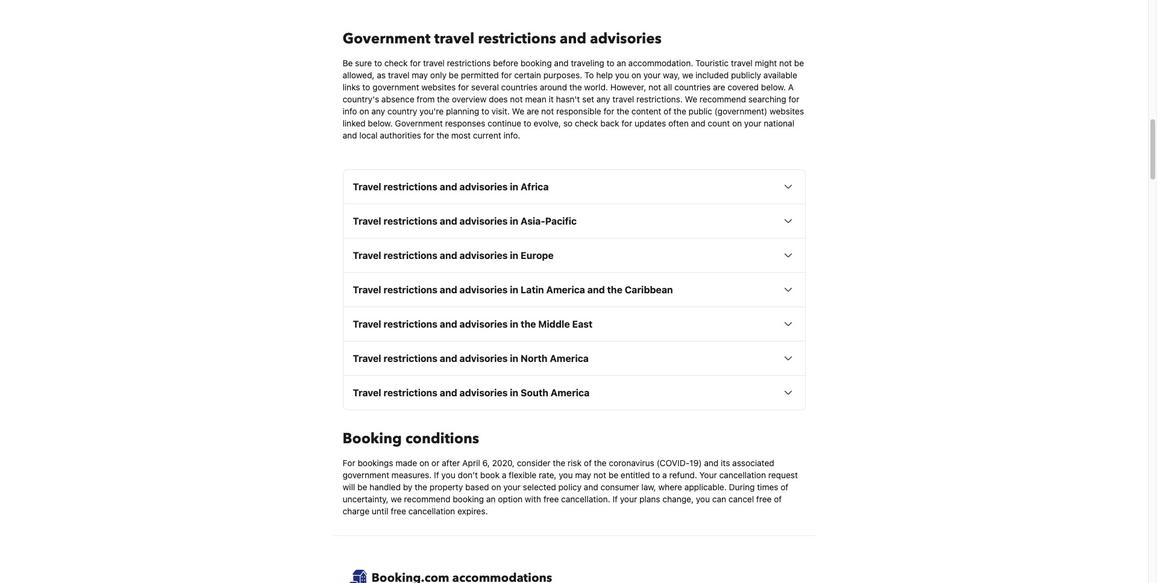 Task type: locate. For each thing, give the bounding box(es) containing it.
to up law,
[[652, 470, 660, 480]]

0 horizontal spatial countries
[[501, 82, 538, 92]]

advisories up travel restrictions and advisories in the middle east
[[460, 285, 508, 295]]

0 horizontal spatial below.
[[368, 118, 393, 128]]

for up back
[[604, 106, 614, 116]]

america right latin
[[546, 285, 585, 295]]

your up option
[[503, 482, 521, 492]]

below. up searching on the right of page
[[761, 82, 786, 92]]

you down applicable.
[[696, 494, 710, 505]]

in inside travel restrictions and advisories in asia-pacific "dropdown button"
[[510, 216, 518, 227]]

and up your at the right of page
[[704, 458, 719, 468]]

may
[[412, 70, 428, 80], [575, 470, 591, 480]]

government up sure
[[343, 29, 431, 49]]

recommend up (government)
[[700, 94, 746, 104]]

1 in from the top
[[510, 181, 518, 192]]

1 vertical spatial an
[[486, 494, 496, 505]]

countries down included
[[674, 82, 711, 92]]

in left south
[[510, 388, 518, 398]]

cancellation up the during
[[719, 470, 766, 480]]

and down the travel restrictions and advisories in asia-pacific
[[440, 250, 457, 261]]

countries down certain
[[501, 82, 538, 92]]

sure
[[355, 58, 372, 68]]

travel inside "dropdown button"
[[353, 216, 381, 227]]

1 horizontal spatial check
[[575, 118, 598, 128]]

advisories up the travel restrictions and advisories in asia-pacific
[[460, 181, 508, 192]]

in inside travel restrictions and advisories in europe dropdown button
[[510, 250, 518, 261]]

we inside 'for bookings made on or after april 6, 2020, consider the risk of the coronavirus (covid-19) and its associated government measures. if you don't book a flexible rate, you may not be entitled to a refund. your cancellation request will be handled by the property based on your selected policy and consumer law, where applicable. during times of uncertainty, we recommend booking an option with free cancellation. if your plans change, you can cancel free of charge until free cancellation expires.'
[[391, 494, 402, 505]]

america down travel restrictions and advisories in north america dropdown button
[[551, 388, 590, 398]]

government
[[373, 82, 419, 92], [343, 470, 389, 480]]

we up "public"
[[685, 94, 697, 104]]

0 horizontal spatial cancellation
[[408, 506, 455, 517]]

1 horizontal spatial free
[[543, 494, 559, 505]]

7 in from the top
[[510, 388, 518, 398]]

restrictions for travel restrictions and advisories in latin america and the caribbean
[[384, 285, 437, 295]]

government inside the be sure to check for travel restrictions before booking and traveling to an accommodation. touristic travel might not be allowed, as travel may only be permitted for certain purposes. to help you on your way, we included publicly available links to government websites for several countries around the world. however, not all countries are covered below. a country's absence from the overview does not mean it hasn't set any travel restrictions. we recommend searching for info on any country you're planning to visit. we are not responsible for the content of the public (government) websites linked below. government responses continue to evolve, so check back for updates often and count on your national and local authorities for the most current info.
[[395, 118, 443, 128]]

if
[[434, 470, 439, 480], [613, 494, 618, 505]]

(covid-
[[657, 458, 690, 468]]

below.
[[761, 82, 786, 92], [368, 118, 393, 128]]

advisories for asia-
[[460, 216, 508, 227]]

advisories up travel restrictions and advisories in north america
[[460, 319, 508, 330]]

free down selected on the bottom left of page
[[543, 494, 559, 505]]

travel
[[353, 181, 381, 192], [353, 216, 381, 227], [353, 250, 381, 261], [353, 285, 381, 295], [353, 319, 381, 330], [353, 353, 381, 364], [353, 388, 381, 398]]

info.
[[504, 130, 520, 140]]

travel
[[434, 29, 474, 49], [423, 58, 445, 68], [731, 58, 753, 68], [388, 70, 410, 80], [613, 94, 634, 104]]

and up the travel restrictions and advisories in asia-pacific
[[440, 181, 457, 192]]

0 vertical spatial if
[[434, 470, 439, 480]]

an up 'however,'
[[617, 58, 626, 68]]

in for asia-
[[510, 216, 518, 227]]

recommend down property
[[404, 494, 450, 505]]

america inside dropdown button
[[550, 353, 589, 364]]

to up country's
[[362, 82, 370, 92]]

7 travel from the top
[[353, 388, 381, 398]]

may down risk
[[575, 470, 591, 480]]

0 vertical spatial we
[[682, 70, 693, 80]]

april
[[462, 458, 480, 468]]

advisories down travel restrictions and advisories in north america
[[460, 388, 508, 398]]

to
[[374, 58, 382, 68], [607, 58, 614, 68], [362, 82, 370, 92], [481, 106, 489, 116], [524, 118, 531, 128], [652, 470, 660, 480]]

1 horizontal spatial we
[[682, 70, 693, 80]]

way,
[[663, 70, 680, 80]]

booking
[[343, 429, 402, 449]]

travel restrictions and advisories in africa
[[353, 181, 549, 192]]

booking inside 'for bookings made on or after april 6, 2020, consider the risk of the coronavirus (covid-19) and its associated government measures. if you don't book a flexible rate, you may not be entitled to a refund. your cancellation request will be handled by the property based on your selected policy and consumer law, where applicable. during times of uncertainty, we recommend booking an option with free cancellation. if your plans change, you can cancel free of charge until free cancellation expires.'
[[453, 494, 484, 505]]

0 vertical spatial we
[[685, 94, 697, 104]]

during
[[729, 482, 755, 492]]

0 vertical spatial america
[[546, 285, 585, 295]]

1 horizontal spatial recommend
[[700, 94, 746, 104]]

you up 'however,'
[[615, 70, 629, 80]]

entitled
[[621, 470, 650, 480]]

1 vertical spatial if
[[613, 494, 618, 505]]

1 horizontal spatial below.
[[761, 82, 786, 92]]

2 vertical spatial america
[[551, 388, 590, 398]]

and down linked
[[343, 130, 357, 140]]

travel restrictions and advisories in the middle east
[[353, 319, 593, 330]]

updates
[[635, 118, 666, 128]]

and up travel restrictions and advisories in south america
[[440, 353, 457, 364]]

check up the as
[[384, 58, 408, 68]]

to up help at top
[[607, 58, 614, 68]]

check down the responsible
[[575, 118, 598, 128]]

0 horizontal spatial we
[[391, 494, 402, 505]]

the left 'most'
[[436, 130, 449, 140]]

consider
[[517, 458, 551, 468]]

we right visit.
[[512, 106, 524, 116]]

cancellation.
[[561, 494, 610, 505]]

if down 'or'
[[434, 470, 439, 480]]

all
[[663, 82, 672, 92]]

0 vertical spatial cancellation
[[719, 470, 766, 480]]

0 horizontal spatial any
[[371, 106, 385, 116]]

advisories inside "dropdown button"
[[460, 216, 508, 227]]

government travel restrictions and advisories
[[343, 29, 662, 49]]

3 travel from the top
[[353, 250, 381, 261]]

in for latin
[[510, 285, 518, 295]]

we right way,
[[682, 70, 693, 80]]

of inside the be sure to check for travel restrictions before booking and traveling to an accommodation. touristic travel might not be allowed, as travel may only be permitted for certain purposes. to help you on your way, we included publicly available links to government websites for several countries around the world. however, not all countries are covered below. a country's absence from the overview does not mean it hasn't set any travel restrictions. we recommend searching for info on any country you're planning to visit. we are not responsible for the content of the public (government) websites linked below. government responses continue to evolve, so check back for updates often and count on your national and local authorities for the most current info.
[[664, 106, 671, 116]]

are
[[713, 82, 725, 92], [527, 106, 539, 116]]

1 horizontal spatial are
[[713, 82, 725, 92]]

not
[[779, 58, 792, 68], [648, 82, 661, 92], [510, 94, 523, 104], [541, 106, 554, 116], [594, 470, 606, 480]]

restrictions for travel restrictions and advisories in asia-pacific
[[384, 216, 437, 227]]

not up available
[[779, 58, 792, 68]]

government down bookings
[[343, 470, 389, 480]]

restrictions for travel restrictions and advisories in africa
[[384, 181, 437, 192]]

handled
[[370, 482, 401, 492]]

based
[[465, 482, 489, 492]]

of down times
[[774, 494, 782, 505]]

0 vertical spatial check
[[384, 58, 408, 68]]

1 vertical spatial we
[[391, 494, 402, 505]]

booking up certain
[[521, 58, 552, 68]]

1 horizontal spatial may
[[575, 470, 591, 480]]

free down times
[[756, 494, 772, 505]]

advisories inside dropdown button
[[460, 353, 508, 364]]

in left north
[[510, 353, 518, 364]]

6 travel from the top
[[353, 353, 381, 364]]

booking conditions
[[343, 429, 479, 449]]

0 horizontal spatial we
[[512, 106, 524, 116]]

restrictions inside 'dropdown button'
[[384, 181, 437, 192]]

countries
[[501, 82, 538, 92], [674, 82, 711, 92]]

included
[[696, 70, 729, 80]]

1 horizontal spatial an
[[617, 58, 626, 68]]

in left africa
[[510, 181, 518, 192]]

often
[[668, 118, 689, 128]]

available
[[764, 70, 797, 80]]

in inside travel restrictions and advisories in latin america and the caribbean dropdown button
[[510, 285, 518, 295]]

advisories down travel restrictions and advisories in the middle east
[[460, 353, 508, 364]]

travel for travel restrictions and advisories in asia-pacific
[[353, 216, 381, 227]]

websites
[[421, 82, 456, 92], [770, 106, 804, 116]]

europe
[[521, 250, 554, 261]]

1 vertical spatial may
[[575, 470, 591, 480]]

authorities
[[380, 130, 421, 140]]

and inside travel restrictions and advisories in north america dropdown button
[[440, 353, 457, 364]]

your down (government)
[[744, 118, 761, 128]]

on up 'however,'
[[631, 70, 641, 80]]

booking
[[521, 58, 552, 68], [453, 494, 484, 505]]

advisories down the travel restrictions and advisories in asia-pacific
[[460, 250, 508, 261]]

an
[[617, 58, 626, 68], [486, 494, 496, 505]]

in left latin
[[510, 285, 518, 295]]

america for north
[[550, 353, 589, 364]]

advisories for latin
[[460, 285, 508, 295]]

info
[[343, 106, 357, 116]]

until
[[372, 506, 388, 517]]

are down mean
[[527, 106, 539, 116]]

travel restrictions and advisories in asia-pacific
[[353, 216, 577, 227]]

0 horizontal spatial are
[[527, 106, 539, 116]]

free right until
[[391, 506, 406, 517]]

0 horizontal spatial websites
[[421, 82, 456, 92]]

check
[[384, 58, 408, 68], [575, 118, 598, 128]]

the up 'hasn't'
[[569, 82, 582, 92]]

2 travel from the top
[[353, 216, 381, 227]]

0 vertical spatial are
[[713, 82, 725, 92]]

in inside travel restrictions and advisories in south america dropdown button
[[510, 388, 518, 398]]

any
[[597, 94, 610, 104], [371, 106, 385, 116]]

we inside the be sure to check for travel restrictions before booking and traveling to an accommodation. touristic travel might not be allowed, as travel may only be permitted for certain purposes. to help you on your way, we included publicly available links to government websites for several countries around the world. however, not all countries are covered below. a country's absence from the overview does not mean it hasn't set any travel restrictions. we recommend searching for info on any country you're planning to visit. we are not responsible for the content of the public (government) websites linked below. government responses continue to evolve, so check back for updates often and count on your national and local authorities for the most current info.
[[682, 70, 693, 80]]

south
[[521, 388, 548, 398]]

we
[[685, 94, 697, 104], [512, 106, 524, 116]]

in inside travel restrictions and advisories in the middle east dropdown button
[[510, 319, 518, 330]]

the up you're
[[437, 94, 450, 104]]

0 horizontal spatial recommend
[[404, 494, 450, 505]]

0 vertical spatial below.
[[761, 82, 786, 92]]

be
[[343, 58, 353, 68]]

0 horizontal spatial may
[[412, 70, 428, 80]]

1 horizontal spatial a
[[662, 470, 667, 480]]

and down "public"
[[691, 118, 706, 128]]

if down 'consumer'
[[613, 494, 618, 505]]

only
[[430, 70, 447, 80]]

publicly
[[731, 70, 761, 80]]

0 horizontal spatial an
[[486, 494, 496, 505]]

1 horizontal spatial booking
[[521, 58, 552, 68]]

any down world.
[[597, 94, 610, 104]]

an inside the be sure to check for travel restrictions before booking and traveling to an accommodation. touristic travel might not be allowed, as travel may only be permitted for certain purposes. to help you on your way, we included publicly available links to government websites for several countries around the world. however, not all countries are covered below. a country's absence from the overview does not mean it hasn't set any travel restrictions. we recommend searching for info on any country you're planning to visit. we are not responsible for the content of the public (government) websites linked below. government responses continue to evolve, so check back for updates often and count on your national and local authorities for the most current info.
[[617, 58, 626, 68]]

1 horizontal spatial if
[[613, 494, 618, 505]]

2020,
[[492, 458, 515, 468]]

we down handled
[[391, 494, 402, 505]]

6 in from the top
[[510, 353, 518, 364]]

you up policy
[[559, 470, 573, 480]]

0 vertical spatial may
[[412, 70, 428, 80]]

however,
[[610, 82, 646, 92]]

may inside 'for bookings made on or after april 6, 2020, consider the risk of the coronavirus (covid-19) and its associated government measures. if you don't book a flexible rate, you may not be entitled to a refund. your cancellation request will be handled by the property based on your selected policy and consumer law, where applicable. during times of uncertainty, we recommend booking an option with free cancellation. if your plans change, you can cancel free of charge until free cancellation expires.'
[[575, 470, 591, 480]]

will
[[343, 482, 355, 492]]

1 vertical spatial websites
[[770, 106, 804, 116]]

public
[[689, 106, 712, 116]]

restrictions inside dropdown button
[[384, 353, 437, 364]]

3 in from the top
[[510, 250, 518, 261]]

help
[[596, 70, 613, 80]]

1 vertical spatial government
[[395, 118, 443, 128]]

america up travel restrictions and advisories in south america dropdown button
[[550, 353, 589, 364]]

0 horizontal spatial if
[[434, 470, 439, 480]]

of down restrictions.
[[664, 106, 671, 116]]

in for the
[[510, 319, 518, 330]]

advisories up help at top
[[590, 29, 662, 49]]

advisories for africa
[[460, 181, 508, 192]]

overview
[[452, 94, 486, 104]]

in for south
[[510, 388, 518, 398]]

as
[[377, 70, 386, 80]]

2 in from the top
[[510, 216, 518, 227]]

restrictions for travel restrictions and advisories in south america
[[384, 388, 437, 398]]

0 horizontal spatial booking
[[453, 494, 484, 505]]

0 vertical spatial booking
[[521, 58, 552, 68]]

plans
[[639, 494, 660, 505]]

websites up national
[[770, 106, 804, 116]]

the left risk
[[553, 458, 565, 468]]

websites down only
[[421, 82, 456, 92]]

in for north
[[510, 353, 518, 364]]

in left 'asia-'
[[510, 216, 518, 227]]

measures.
[[392, 470, 432, 480]]

government inside the be sure to check for travel restrictions before booking and traveling to an accommodation. touristic travel might not be allowed, as travel may only be permitted for certain purposes. to help you on your way, we included publicly available links to government websites for several countries around the world. however, not all countries are covered below. a country's absence from the overview does not mean it hasn't set any travel restrictions. we recommend searching for info on any country you're planning to visit. we are not responsible for the content of the public (government) websites linked below. government responses continue to evolve, so check back for updates often and count on your national and local authorities for the most current info.
[[373, 82, 419, 92]]

travel inside dropdown button
[[353, 353, 381, 364]]

0 vertical spatial websites
[[421, 82, 456, 92]]

a up where
[[662, 470, 667, 480]]

restrictions inside "dropdown button"
[[384, 216, 437, 227]]

coronavirus
[[609, 458, 654, 468]]

set
[[582, 94, 594, 104]]

accommodation.
[[628, 58, 693, 68]]

1 horizontal spatial cancellation
[[719, 470, 766, 480]]

1 vertical spatial we
[[512, 106, 524, 116]]

any down country's
[[371, 106, 385, 116]]

5 travel from the top
[[353, 319, 381, 330]]

america for south
[[551, 388, 590, 398]]

conditions
[[405, 429, 479, 449]]

4 in from the top
[[510, 285, 518, 295]]

0 horizontal spatial a
[[502, 470, 506, 480]]

risk
[[568, 458, 582, 468]]

a down 2020,
[[502, 470, 506, 480]]

1 vertical spatial below.
[[368, 118, 393, 128]]

0 vertical spatial recommend
[[700, 94, 746, 104]]

you up property
[[441, 470, 455, 480]]

1 horizontal spatial any
[[597, 94, 610, 104]]

in inside travel restrictions and advisories in north america dropdown button
[[510, 353, 518, 364]]

in inside 'travel restrictions and advisories in africa' 'dropdown button'
[[510, 181, 518, 192]]

for up from
[[410, 58, 421, 68]]

restrictions for travel restrictions and advisories in north america
[[384, 353, 437, 364]]

touristic
[[696, 58, 729, 68]]

restrictions for travel restrictions and advisories in the middle east
[[384, 319, 437, 330]]

travel inside 'dropdown button'
[[353, 181, 381, 192]]

0 vertical spatial an
[[617, 58, 626, 68]]

in down the travel restrictions and advisories in latin america and the caribbean
[[510, 319, 518, 330]]

1 countries from the left
[[501, 82, 538, 92]]

be right only
[[449, 70, 459, 80]]

travel restrictions and advisories in south america
[[353, 388, 590, 398]]

and up travel restrictions and advisories in north america
[[440, 319, 457, 330]]

of
[[664, 106, 671, 116], [584, 458, 592, 468], [781, 482, 789, 492], [774, 494, 782, 505]]

1 vertical spatial government
[[343, 470, 389, 480]]

advisories inside 'dropdown button'
[[460, 181, 508, 192]]

your down 'consumer'
[[620, 494, 637, 505]]

and inside travel restrictions and advisories in asia-pacific "dropdown button"
[[440, 216, 457, 227]]

1 vertical spatial check
[[575, 118, 598, 128]]

1 horizontal spatial countries
[[674, 82, 711, 92]]

and inside travel restrictions and advisories in south america dropdown button
[[440, 388, 457, 398]]

before
[[493, 58, 518, 68]]

an down based
[[486, 494, 496, 505]]

1 vertical spatial america
[[550, 353, 589, 364]]

and up east
[[587, 285, 605, 295]]

advisories up 'travel restrictions and advisories in europe'
[[460, 216, 508, 227]]

request
[[768, 470, 798, 480]]

5 in from the top
[[510, 319, 518, 330]]

policy
[[558, 482, 582, 492]]

and down travel restrictions and advisories in africa
[[440, 216, 457, 227]]

in
[[510, 181, 518, 192], [510, 216, 518, 227], [510, 250, 518, 261], [510, 285, 518, 295], [510, 319, 518, 330], [510, 353, 518, 364], [510, 388, 518, 398]]

travel restrictions and advisories in south america button
[[343, 376, 805, 410]]

1 vertical spatial any
[[371, 106, 385, 116]]

1 vertical spatial booking
[[453, 494, 484, 505]]

1 vertical spatial recommend
[[404, 494, 450, 505]]

a
[[788, 82, 794, 92]]

4 travel from the top
[[353, 285, 381, 295]]

1 travel from the top
[[353, 181, 381, 192]]

for
[[410, 58, 421, 68], [501, 70, 512, 80], [458, 82, 469, 92], [789, 94, 799, 104], [604, 106, 614, 116], [622, 118, 632, 128], [423, 130, 434, 140]]

0 vertical spatial government
[[373, 82, 419, 92]]

can
[[712, 494, 726, 505]]



Task type: vqa. For each thing, say whether or not it's contained in the screenshot.
Who's going
no



Task type: describe. For each thing, give the bounding box(es) containing it.
and inside 'travel restrictions and advisories in africa' 'dropdown button'
[[440, 181, 457, 192]]

the left caribbean
[[607, 285, 622, 295]]

be up uncertainty,
[[357, 482, 367, 492]]

for right back
[[622, 118, 632, 128]]

for down you're
[[423, 130, 434, 140]]

the right by
[[415, 482, 427, 492]]

you're
[[420, 106, 444, 116]]

and inside travel restrictions and advisories in the middle east dropdown button
[[440, 319, 457, 330]]

travel for travel restrictions and advisories in the middle east
[[353, 319, 381, 330]]

the right risk
[[594, 458, 607, 468]]

option
[[498, 494, 523, 505]]

1 vertical spatial cancellation
[[408, 506, 455, 517]]

absence
[[381, 94, 414, 104]]

latin
[[521, 285, 544, 295]]

1 a from the left
[[502, 470, 506, 480]]

travel for travel restrictions and advisories in africa
[[353, 181, 381, 192]]

1 vertical spatial are
[[527, 106, 539, 116]]

the up back
[[617, 106, 629, 116]]

not up evolve, in the left of the page
[[541, 106, 554, 116]]

national
[[764, 118, 794, 128]]

travel restrictions and advisories in latin america and the caribbean
[[353, 285, 673, 295]]

recommend inside 'for bookings made on or after april 6, 2020, consider the risk of the coronavirus (covid-19) and its associated government measures. if you don't book a flexible rate, you may not be entitled to a refund. your cancellation request will be handled by the property based on your selected policy and consumer law, where applicable. during times of uncertainty, we recommend booking an option with free cancellation. if your plans change, you can cancel free of charge until free cancellation expires.'
[[404, 494, 450, 505]]

not inside 'for bookings made on or after april 6, 2020, consider the risk of the coronavirus (covid-19) and its associated government measures. if you don't book a flexible rate, you may not be entitled to a refund. your cancellation request will be handled by the property based on your selected policy and consumer law, where applicable. during times of uncertainty, we recommend booking an option with free cancellation. if your plans change, you can cancel free of charge until free cancellation expires.'
[[594, 470, 606, 480]]

hasn't
[[556, 94, 580, 104]]

0 vertical spatial any
[[597, 94, 610, 104]]

for down a at the right of page
[[789, 94, 799, 104]]

to up the as
[[374, 58, 382, 68]]

advisories for the
[[460, 319, 508, 330]]

to inside 'for bookings made on or after april 6, 2020, consider the risk of the coronavirus (covid-19) and its associated government measures. if you don't book a flexible rate, you may not be entitled to a refund. your cancellation request will be handled by the property based on your selected policy and consumer law, where applicable. during times of uncertainty, we recommend booking an option with free cancellation. if your plans change, you can cancel free of charge until free cancellation expires.'
[[652, 470, 660, 480]]

after
[[442, 458, 460, 468]]

2 countries from the left
[[674, 82, 711, 92]]

not right does
[[510, 94, 523, 104]]

most
[[451, 130, 471, 140]]

middle
[[538, 319, 570, 330]]

local
[[359, 130, 378, 140]]

expires.
[[457, 506, 488, 517]]

linked
[[343, 118, 366, 128]]

allowed,
[[343, 70, 375, 80]]

travel restrictions and advisories in europe
[[353, 250, 554, 261]]

count
[[708, 118, 730, 128]]

responsible
[[556, 106, 601, 116]]

travel for travel restrictions and advisories in south america
[[353, 388, 381, 398]]

be up 'consumer'
[[609, 470, 618, 480]]

travel restrictions and advisories in latin america and the caribbean button
[[343, 273, 805, 307]]

government inside 'for bookings made on or after april 6, 2020, consider the risk of the coronavirus (covid-19) and its associated government measures. if you don't book a flexible rate, you may not be entitled to a refund. your cancellation request will be handled by the property based on your selected policy and consumer law, where applicable. during times of uncertainty, we recommend booking an option with free cancellation. if your plans change, you can cancel free of charge until free cancellation expires.'
[[343, 470, 389, 480]]

travel restrictions and advisories in north america button
[[343, 342, 805, 376]]

travel restrictions and advisories in africa button
[[343, 170, 805, 204]]

for up overview
[[458, 82, 469, 92]]

content
[[632, 106, 661, 116]]

it
[[549, 94, 554, 104]]

of down request
[[781, 482, 789, 492]]

travel for travel restrictions and advisories in latin america and the caribbean
[[353, 285, 381, 295]]

travel restrictions and advisories in asia-pacific button
[[343, 204, 805, 238]]

its
[[721, 458, 730, 468]]

to left evolve, in the left of the page
[[524, 118, 531, 128]]

advisories for south
[[460, 388, 508, 398]]

on down country's
[[359, 106, 369, 116]]

purposes.
[[543, 70, 582, 80]]

where
[[658, 482, 682, 492]]

of right risk
[[584, 458, 592, 468]]

america for latin
[[546, 285, 585, 295]]

associated
[[732, 458, 774, 468]]

searching
[[748, 94, 786, 104]]

and down 'travel restrictions and advisories in europe'
[[440, 285, 457, 295]]

0 horizontal spatial check
[[384, 58, 408, 68]]

rate,
[[539, 470, 557, 480]]

restrictions.
[[636, 94, 683, 104]]

0 vertical spatial government
[[343, 29, 431, 49]]

2 horizontal spatial free
[[756, 494, 772, 505]]

east
[[572, 319, 593, 330]]

not up restrictions.
[[648, 82, 661, 92]]

uncertainty,
[[343, 494, 388, 505]]

1 horizontal spatial we
[[685, 94, 697, 104]]

the left middle
[[521, 319, 536, 330]]

and up cancellation.
[[584, 482, 598, 492]]

be up available
[[794, 58, 804, 68]]

travel for travel restrictions and advisories in europe
[[353, 250, 381, 261]]

restrictions for travel restrictions and advisories in europe
[[384, 250, 437, 261]]

with
[[525, 494, 541, 505]]

north
[[521, 353, 548, 364]]

by
[[403, 482, 412, 492]]

on down (government)
[[732, 118, 742, 128]]

law,
[[641, 482, 656, 492]]

continue
[[488, 118, 521, 128]]

advisories for europe
[[460, 250, 508, 261]]

to left visit.
[[481, 106, 489, 116]]

pacific
[[545, 216, 577, 227]]

book
[[480, 470, 500, 480]]

don't
[[458, 470, 478, 480]]

19)
[[690, 458, 702, 468]]

links
[[343, 82, 360, 92]]

on down book
[[491, 482, 501, 492]]

and inside travel restrictions and advisories in europe dropdown button
[[440, 250, 457, 261]]

around
[[540, 82, 567, 92]]

6,
[[482, 458, 490, 468]]

0 horizontal spatial free
[[391, 506, 406, 517]]

2 a from the left
[[662, 470, 667, 480]]

responses
[[445, 118, 485, 128]]

and up purposes.
[[554, 58, 569, 68]]

travel restrictions and advisories in the middle east button
[[343, 307, 805, 341]]

travel for travel restrictions and advisories in north america
[[353, 353, 381, 364]]

1 horizontal spatial websites
[[770, 106, 804, 116]]

refund.
[[669, 470, 697, 480]]

times
[[757, 482, 778, 492]]

country
[[387, 106, 417, 116]]

the up often
[[674, 106, 686, 116]]

made
[[396, 458, 417, 468]]

an inside 'for bookings made on or after april 6, 2020, consider the risk of the coronavirus (covid-19) and its associated government measures. if you don't book a flexible rate, you may not be entitled to a refund. your cancellation request will be handled by the property based on your selected policy and consumer law, where applicable. during times of uncertainty, we recommend booking an option with free cancellation. if your plans change, you can cancel free of charge until free cancellation expires.'
[[486, 494, 496, 505]]

bookings
[[358, 458, 393, 468]]

cancel
[[729, 494, 754, 505]]

or
[[431, 458, 439, 468]]

certain
[[514, 70, 541, 80]]

mean
[[525, 94, 546, 104]]

planning
[[446, 106, 479, 116]]

may inside the be sure to check for travel restrictions before booking and traveling to an accommodation. touristic travel might not be allowed, as travel may only be permitted for certain purposes. to help you on your way, we included publicly available links to government websites for several countries around the world. however, not all countries are covered below. a country's absence from the overview does not mean it hasn't set any travel restrictions. we recommend searching for info on any country you're planning to visit. we are not responsible for the content of the public (government) websites linked below. government responses continue to evolve, so check back for updates often and count on your national and local authorities for the most current info.
[[412, 70, 428, 80]]

you inside the be sure to check for travel restrictions before booking and traveling to an accommodation. touristic travel might not be allowed, as travel may only be permitted for certain purposes. to help you on your way, we included publicly available links to government websites for several countries around the world. however, not all countries are covered below. a country's absence from the overview does not mean it hasn't set any travel restrictions. we recommend searching for info on any country you're planning to visit. we are not responsible for the content of the public (government) websites linked below. government responses continue to evolve, so check back for updates often and count on your national and local authorities for the most current info.
[[615, 70, 629, 80]]

for down before
[[501, 70, 512, 80]]

and up 'traveling' at the top of the page
[[560, 29, 586, 49]]

covered
[[728, 82, 759, 92]]

recommend inside the be sure to check for travel restrictions before booking and traveling to an accommodation. touristic travel might not be allowed, as travel may only be permitted for certain purposes. to help you on your way, we included publicly available links to government websites for several countries around the world. however, not all countries are covered below. a country's absence from the overview does not mean it hasn't set any travel restrictions. we recommend searching for info on any country you're planning to visit. we are not responsible for the content of the public (government) websites linked below. government responses continue to evolve, so check back for updates often and count on your national and local authorities for the most current info.
[[700, 94, 746, 104]]

on left 'or'
[[419, 458, 429, 468]]

for
[[343, 458, 355, 468]]

permitted
[[461, 70, 499, 80]]

africa
[[521, 181, 549, 192]]

visit.
[[492, 106, 510, 116]]

booking inside the be sure to check for travel restrictions before booking and traveling to an accommodation. touristic travel might not be allowed, as travel may only be permitted for certain purposes. to help you on your way, we included publicly available links to government websites for several countries around the world. however, not all countries are covered below. a country's absence from the overview does not mean it hasn't set any travel restrictions. we recommend searching for info on any country you're planning to visit. we are not responsible for the content of the public (government) websites linked below. government responses continue to evolve, so check back for updates often and count on your national and local authorities for the most current info.
[[521, 58, 552, 68]]

in for europe
[[510, 250, 518, 261]]

hotels information - accordion controls element
[[343, 169, 805, 410]]

back
[[600, 118, 619, 128]]

evolve,
[[534, 118, 561, 128]]

consumer
[[601, 482, 639, 492]]

your down accommodation. at the top
[[643, 70, 661, 80]]

in for africa
[[510, 181, 518, 192]]

restrictions inside the be sure to check for travel restrictions before booking and traveling to an accommodation. touristic travel might not be allowed, as travel may only be permitted for certain purposes. to help you on your way, we included publicly available links to government websites for several countries around the world. however, not all countries are covered below. a country's absence from the overview does not mean it hasn't set any travel restrictions. we recommend searching for info on any country you're planning to visit. we are not responsible for the content of the public (government) websites linked below. government responses continue to evolve, so check back for updates often and count on your national and local authorities for the most current info.
[[447, 58, 491, 68]]

traveling
[[571, 58, 604, 68]]

current
[[473, 130, 501, 140]]

several
[[471, 82, 499, 92]]

travel restrictions and advisories in europe button
[[343, 239, 805, 272]]

advisories for north
[[460, 353, 508, 364]]



